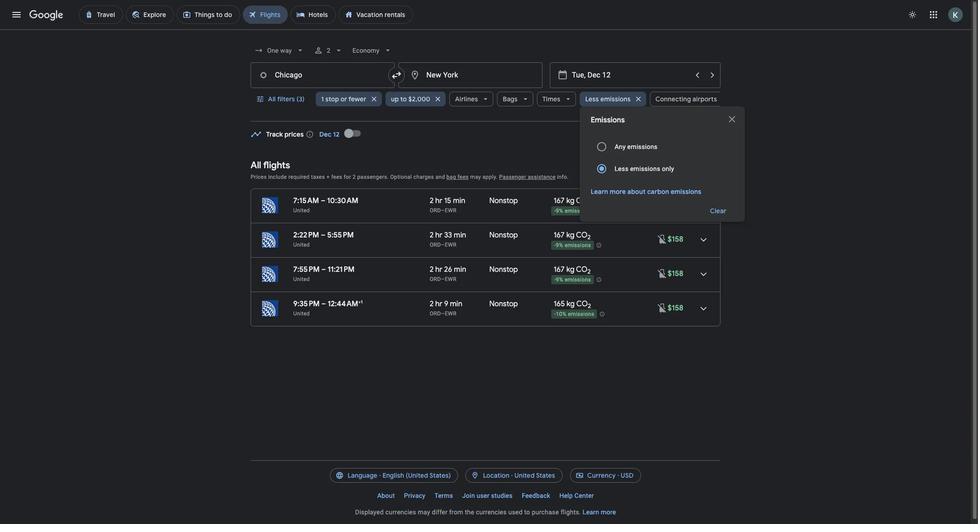 Task type: describe. For each thing, give the bounding box(es) containing it.
1 stop or fewer
[[321, 95, 366, 103]]

kg inside 167 kg co -9% emissions
[[566, 196, 575, 206]]

nonstop flight. element for 2 hr 9 min
[[490, 300, 518, 310]]

0 horizontal spatial +
[[327, 174, 330, 180]]

less emissions
[[585, 95, 631, 103]]

Departure time: 9:35 PM. text field
[[293, 300, 320, 309]]

emissions option group
[[591, 136, 734, 180]]

2 inside "2 hr 15 min ord – ewr"
[[430, 196, 434, 206]]

track
[[266, 130, 283, 139]]

all for all flights
[[251, 160, 261, 171]]

nonstop for 2 hr 26 min
[[490, 265, 518, 275]]

currency
[[587, 472, 616, 480]]

min for 2 hr 33 min
[[454, 231, 466, 240]]

(united
[[406, 472, 428, 480]]

terms link
[[430, 489, 458, 504]]

2:22 pm
[[293, 231, 319, 240]]

clear button
[[699, 200, 738, 222]]

times button
[[537, 88, 576, 110]]

- for 2 hr 26 min
[[554, 277, 556, 283]]

usd
[[621, 472, 634, 480]]

co for 2 hr 9 min
[[577, 300, 588, 309]]

passengers.
[[357, 174, 389, 180]]

displayed
[[355, 509, 384, 517]]

min for 2 hr 26 min
[[454, 265, 466, 275]]

leaves o'hare international airport at 7:55 pm on tuesday, december 12 and arrives at newark liberty international airport at 11:21 pm on tuesday, december 12. element
[[293, 265, 355, 275]]

feedback link
[[517, 489, 555, 504]]

up
[[391, 95, 399, 103]]

bag fees button
[[447, 174, 469, 180]]

change appearance image
[[902, 4, 924, 26]]

english
[[383, 472, 404, 480]]

clear
[[710, 207, 727, 215]]

– inside 7:15 am – 10:30 am united
[[321, 196, 325, 206]]

158 US dollars text field
[[668, 304, 684, 313]]

passenger
[[499, 174, 526, 180]]

taxes
[[311, 174, 325, 180]]

the
[[465, 509, 474, 517]]

less emissions button
[[580, 88, 646, 110]]

- inside 167 kg co -9% emissions
[[554, 208, 556, 214]]

filters
[[277, 95, 295, 103]]

about
[[377, 493, 395, 500]]

none text field inside search box
[[399, 62, 543, 88]]

bag
[[447, 174, 456, 180]]

7:55 pm – 11:21 pm united
[[293, 265, 355, 283]]

167 kg co 2 for 2 hr 26 min
[[554, 265, 591, 276]]

167 for 2 hr 33 min
[[554, 231, 565, 240]]

1 vertical spatial more
[[601, 509, 616, 517]]

– inside 9:35 pm – 12:44 am + 1
[[322, 300, 326, 309]]

-10% emissions
[[554, 311, 594, 318]]

assistance
[[528, 174, 556, 180]]

feedback
[[522, 493, 550, 500]]

times
[[543, 95, 561, 103]]

join
[[462, 493, 475, 500]]

+ inside 9:35 pm – 12:44 am + 1
[[358, 299, 361, 305]]

2 button
[[310, 39, 347, 62]]

emissions inside less emissions "popup button"
[[601, 95, 631, 103]]

ewr for 9
[[445, 311, 457, 317]]

this price for this flight doesn't include overhead bin access. if you need a carry-on bag, use the bags filter to update prices. image for 2 hr 9 min
[[657, 303, 668, 314]]

Departure text field
[[572, 63, 690, 88]]

loading results progress bar
[[0, 29, 971, 31]]

flight details. leaves o'hare international airport at 7:55 pm on tuesday, december 12 and arrives at newark liberty international airport at 11:21 pm on tuesday, december 12. image
[[693, 264, 715, 286]]

user
[[477, 493, 490, 500]]

connecting airports button
[[650, 88, 733, 110]]

less emissions only
[[615, 165, 674, 173]]

ord for 2 hr 15 min
[[430, 208, 441, 214]]

and
[[436, 174, 445, 180]]

-9% emissions for 2 hr 26 min
[[554, 277, 591, 283]]

ewr for 33
[[445, 242, 457, 248]]

ewr for 15
[[445, 208, 457, 214]]

Arrival time: 11:21 PM. text field
[[328, 265, 355, 275]]

nonstop flight. element for 2 hr 33 min
[[490, 231, 518, 241]]

may inside 'all flights' main content
[[470, 174, 481, 180]]

help center
[[560, 493, 594, 500]]

hr for 33
[[436, 231, 443, 240]]

9
[[444, 300, 448, 309]]

leaves o'hare international airport at 7:15 am on tuesday, december 12 and arrives at newark liberty international airport at 10:30 am on tuesday, december 12. element
[[293, 196, 358, 206]]

Arrival time: 5:55 PM. text field
[[327, 231, 354, 240]]

2 inside the '165 kg co 2'
[[588, 303, 591, 310]]

158 US dollars text field
[[668, 235, 684, 244]]

all for all filters (3)
[[268, 95, 276, 103]]

language
[[348, 472, 378, 480]]

charges
[[414, 174, 434, 180]]

10%
[[556, 311, 567, 318]]

learn inside search box
[[591, 188, 608, 196]]

ord for 2 hr 9 min
[[430, 311, 441, 317]]

$2,000
[[408, 95, 430, 103]]

united for 7:15 am
[[293, 208, 310, 214]]

to inside popup button
[[401, 95, 407, 103]]

any emissions
[[615, 143, 658, 151]]

passenger assistance button
[[499, 174, 556, 180]]

167 inside 167 kg co -9% emissions
[[554, 196, 565, 206]]

or
[[341, 95, 347, 103]]

united for 7:55 pm
[[293, 276, 310, 283]]

33
[[444, 231, 452, 240]]

include
[[268, 174, 287, 180]]

center
[[575, 493, 594, 500]]

united for 2:22 pm
[[293, 242, 310, 248]]

terms
[[435, 493, 453, 500]]

10:30 am
[[327, 196, 358, 206]]

prices
[[285, 130, 304, 139]]

ord for 2 hr 26 min
[[430, 276, 441, 283]]

167 kg co 2 for 2 hr 33 min
[[554, 231, 591, 242]]

united down 9:35 pm text box
[[293, 311, 310, 317]]

– inside 2 hr 33 min ord – ewr
[[441, 242, 445, 248]]

dec 12
[[319, 130, 340, 139]]

only
[[662, 165, 674, 173]]

1 stop or fewer button
[[316, 88, 382, 110]]

7:55 pm
[[293, 265, 320, 275]]

bags button
[[497, 88, 533, 110]]

7:15 am – 10:30 am united
[[293, 196, 358, 214]]

7:15 am
[[293, 196, 319, 206]]

about
[[628, 188, 646, 196]]

Departure time: 7:15 AM. text field
[[293, 196, 319, 206]]

for
[[344, 174, 351, 180]]

167 for 2 hr 26 min
[[554, 265, 565, 275]]

flights.
[[561, 509, 581, 517]]

learn more about carbon emissions
[[591, 188, 702, 196]]

differ
[[432, 509, 448, 517]]

help
[[560, 493, 573, 500]]

kg for 2 hr 33 min
[[566, 231, 575, 240]]

all flights main content
[[251, 123, 721, 334]]

nonstop for 2 hr 9 min
[[490, 300, 518, 309]]

hr for 9
[[436, 300, 443, 309]]

nonstop flight. element for 2 hr 15 min
[[490, 196, 518, 207]]

2:22 pm – 5:55 pm united
[[293, 231, 354, 248]]

close dialog image
[[727, 114, 738, 125]]

this price for this flight doesn't include overhead bin access. if you need a carry-on bag, use the bags filter to update prices. image for 2 hr 33 min
[[657, 234, 668, 245]]

find the best price region
[[251, 123, 721, 153]]

privacy
[[404, 493, 426, 500]]

- for 2 hr 33 min
[[554, 242, 556, 249]]

kg for 2 hr 9 min
[[567, 300, 575, 309]]

hr for 15
[[436, 196, 443, 206]]

less for less emissions
[[585, 95, 599, 103]]

Departure time: 7:55 PM. text field
[[293, 265, 320, 275]]

2 inside 2 hr 9 min ord – ewr
[[430, 300, 434, 309]]

location
[[483, 472, 510, 480]]

all filters (3)
[[268, 95, 305, 103]]

any
[[615, 143, 626, 151]]

nonstop for 2 hr 15 min
[[490, 196, 518, 206]]

optional
[[390, 174, 412, 180]]

Arrival time: 12:44 AM on  Wednesday, December 13. text field
[[328, 299, 363, 309]]



Task type: locate. For each thing, give the bounding box(es) containing it.
– down 9 on the left bottom of page
[[441, 311, 445, 317]]

more left about
[[610, 188, 626, 196]]

ord inside 2 hr 33 min ord – ewr
[[430, 242, 441, 248]]

connecting
[[656, 95, 691, 103]]

1 nonstop flight. element from the top
[[490, 196, 518, 207]]

1 vertical spatial may
[[418, 509, 430, 517]]

1 horizontal spatial 1
[[361, 299, 363, 305]]

0 horizontal spatial may
[[418, 509, 430, 517]]

2 hr from the top
[[436, 231, 443, 240]]

2 -9% emissions from the top
[[554, 277, 591, 283]]

1 167 from the top
[[554, 196, 565, 206]]

airports
[[693, 95, 717, 103]]

hr
[[436, 196, 443, 206], [436, 231, 443, 240], [436, 265, 443, 275], [436, 300, 443, 309]]

track prices
[[266, 130, 304, 139]]

airlines button
[[450, 88, 494, 110]]

ewr down the 26
[[445, 276, 457, 283]]

4 co from the top
[[577, 300, 588, 309]]

2 fees from the left
[[458, 174, 469, 180]]

0 horizontal spatial currencies
[[386, 509, 416, 517]]

nonstop for 2 hr 33 min
[[490, 231, 518, 240]]

less inside "popup button"
[[585, 95, 599, 103]]

hr left 15
[[436, 196, 443, 206]]

2 inside 2 hr 26 min ord – ewr
[[430, 265, 434, 275]]

united inside 2:22 pm – 5:55 pm united
[[293, 242, 310, 248]]

hr inside "2 hr 15 min ord – ewr"
[[436, 196, 443, 206]]

ewr down 9 on the left bottom of page
[[445, 311, 457, 317]]

165 kg co 2
[[554, 300, 591, 310]]

united inside 7:15 am – 10:30 am united
[[293, 208, 310, 214]]

ewr
[[445, 208, 457, 214], [445, 242, 457, 248], [445, 276, 457, 283], [445, 311, 457, 317]]

- down the assistance at the top
[[554, 208, 556, 214]]

1 nonstop from the top
[[490, 196, 518, 206]]

2 $158 from the top
[[668, 269, 684, 279]]

leaves o'hare international airport at 2:22 pm on tuesday, december 12 and arrives at newark liberty international airport at 5:55 pm on tuesday, december 12. element
[[293, 231, 354, 240]]

0 vertical spatial learn
[[591, 188, 608, 196]]

165
[[554, 300, 565, 309]]

3 co from the top
[[576, 265, 588, 275]]

ord down total duration 2 hr 33 min. element
[[430, 242, 441, 248]]

total duration 2 hr 9 min. element
[[430, 300, 490, 310]]

-9% emissions
[[554, 242, 591, 249], [554, 277, 591, 283]]

1 vertical spatial learn
[[583, 509, 599, 517]]

ord down total duration 2 hr 26 min. element
[[430, 276, 441, 283]]

3 ord from the top
[[430, 276, 441, 283]]

united left states
[[515, 472, 535, 480]]

total duration 2 hr 33 min. element
[[430, 231, 490, 241]]

all inside button
[[268, 95, 276, 103]]

2 inside 2 hr 33 min ord – ewr
[[430, 231, 434, 240]]

$158 for 2 hr 26 min
[[668, 269, 684, 279]]

$158
[[668, 235, 684, 244], [668, 269, 684, 279], [668, 304, 684, 313]]

None text field
[[251, 62, 395, 88]]

less up emissions
[[585, 95, 599, 103]]

9:35 pm – 12:44 am + 1
[[293, 299, 363, 309]]

more down the currency
[[601, 509, 616, 517]]

– down 33
[[441, 242, 445, 248]]

ord down total duration 2 hr 9 min. element
[[430, 311, 441, 317]]

$158 left the flight details. leaves o'hare international airport at 7:55 pm on tuesday, december 12 and arrives at newark liberty international airport at 11:21 pm on tuesday, december 12. image
[[668, 269, 684, 279]]

167 kg co -9% emissions
[[554, 196, 591, 214]]

learn down center
[[583, 509, 599, 517]]

– right 2:22 pm
[[321, 231, 326, 240]]

– inside "2 hr 15 min ord – ewr"
[[441, 208, 445, 214]]

flight details. leaves o'hare international airport at 9:35 pm on tuesday, december 12 and arrives at newark liberty international airport at 12:44 am on wednesday, december 13. image
[[693, 298, 715, 320]]

connecting airports
[[656, 95, 717, 103]]

2 167 kg co 2 from the top
[[554, 265, 591, 276]]

swap origin and destination. image
[[391, 70, 402, 81]]

167 up the 165
[[554, 265, 565, 275]]

hr left 33
[[436, 231, 443, 240]]

bags
[[503, 95, 518, 103]]

4 nonstop from the top
[[490, 300, 518, 309]]

united down 2:22 pm
[[293, 242, 310, 248]]

3 167 from the top
[[554, 265, 565, 275]]

to right up
[[401, 95, 407, 103]]

2 nonstop from the top
[[490, 231, 518, 240]]

12:44 am
[[328, 300, 358, 309]]

1 horizontal spatial all
[[268, 95, 276, 103]]

– right 'departure time: 7:15 am.' text box
[[321, 196, 325, 206]]

co inside the '165 kg co 2'
[[577, 300, 588, 309]]

5:55 pm
[[327, 231, 354, 240]]

less down any
[[615, 165, 629, 173]]

min
[[453, 196, 465, 206], [454, 231, 466, 240], [454, 265, 466, 275], [450, 300, 463, 309]]

ord
[[430, 208, 441, 214], [430, 242, 441, 248], [430, 276, 441, 283], [430, 311, 441, 317]]

ewr down 15
[[445, 208, 457, 214]]

hr left 9 on the left bottom of page
[[436, 300, 443, 309]]

(3)
[[297, 95, 305, 103]]

ewr inside "2 hr 15 min ord – ewr"
[[445, 208, 457, 214]]

Departure time: 2:22 PM. text field
[[293, 231, 319, 240]]

required
[[288, 174, 310, 180]]

2 inside popup button
[[327, 47, 331, 54]]

min right 9 on the left bottom of page
[[450, 300, 463, 309]]

None field
[[251, 42, 308, 59], [349, 42, 396, 59], [251, 42, 308, 59], [349, 42, 396, 59]]

all flights
[[251, 160, 290, 171]]

united down 'departure time: 7:15 am.' text box
[[293, 208, 310, 214]]

0 vertical spatial this price for this flight doesn't include overhead bin access. if you need a carry-on bag, use the bags filter to update prices. image
[[657, 234, 668, 245]]

0 vertical spatial may
[[470, 174, 481, 180]]

0 vertical spatial -9% emissions
[[554, 242, 591, 249]]

– inside 2 hr 26 min ord – ewr
[[441, 276, 445, 283]]

$158 for 2 hr 33 min
[[668, 235, 684, 244]]

ord inside "2 hr 15 min ord – ewr"
[[430, 208, 441, 214]]

1 inside 1 stop or fewer popup button
[[321, 95, 324, 103]]

ord for 2 hr 33 min
[[430, 242, 441, 248]]

1 9% from the top
[[556, 208, 563, 214]]

- down the 165
[[554, 311, 556, 318]]

more
[[610, 188, 626, 196], [601, 509, 616, 517]]

– right 9:35 pm text box
[[322, 300, 326, 309]]

2 ewr from the top
[[445, 242, 457, 248]]

fewer
[[349, 95, 366, 103]]

– inside 2 hr 9 min ord – ewr
[[441, 311, 445, 317]]

to right used
[[524, 509, 530, 517]]

united inside 7:55 pm – 11:21 pm united
[[293, 276, 310, 283]]

4 ord from the top
[[430, 311, 441, 317]]

learn more link
[[583, 509, 616, 517]]

ewr down 33
[[445, 242, 457, 248]]

join user studies link
[[458, 489, 517, 504]]

fees left for
[[331, 174, 342, 180]]

ewr for 26
[[445, 276, 457, 283]]

all inside main content
[[251, 160, 261, 171]]

0 vertical spatial more
[[610, 188, 626, 196]]

co
[[576, 196, 588, 206], [576, 231, 588, 240], [576, 265, 588, 275], [577, 300, 588, 309]]

Arrival time: 10:30 AM. text field
[[327, 196, 358, 206]]

3 nonstop flight. element from the top
[[490, 265, 518, 276]]

hr inside 2 hr 26 min ord – ewr
[[436, 265, 443, 275]]

hr left the 26
[[436, 265, 443, 275]]

this price for this flight doesn't include overhead bin access. if you need a carry-on bag, use the bags filter to update prices. image up $158 text field
[[657, 234, 668, 245]]

currencies down privacy
[[386, 509, 416, 517]]

2 co from the top
[[576, 231, 588, 240]]

2 hr 26 min ord – ewr
[[430, 265, 466, 283]]

hr for 26
[[436, 265, 443, 275]]

1 vertical spatial +
[[358, 299, 361, 305]]

displayed currencies may differ from the currencies used to purchase flights. learn more
[[355, 509, 616, 517]]

1 vertical spatial -9% emissions
[[554, 277, 591, 283]]

airlines
[[455, 95, 478, 103]]

less inside the emissions option group
[[615, 165, 629, 173]]

3 hr from the top
[[436, 265, 443, 275]]

2 currencies from the left
[[476, 509, 507, 517]]

1 ewr from the top
[[445, 208, 457, 214]]

this price for this flight doesn't include overhead bin access. if you need a carry-on bag, use the bags filter to update prices. image down $158 text field
[[657, 303, 668, 314]]

- down 167 kg co -9% emissions
[[554, 242, 556, 249]]

2 - from the top
[[554, 242, 556, 249]]

apply.
[[483, 174, 498, 180]]

-
[[554, 208, 556, 214], [554, 242, 556, 249], [554, 277, 556, 283], [554, 311, 556, 318]]

3 ewr from the top
[[445, 276, 457, 283]]

min inside 2 hr 9 min ord – ewr
[[450, 300, 463, 309]]

1 vertical spatial 167
[[554, 231, 565, 240]]

2 vertical spatial $158
[[668, 304, 684, 313]]

None search field
[[251, 39, 745, 222]]

2 9% from the top
[[556, 242, 563, 249]]

-9% emissions down 167 kg co -9% emissions
[[554, 242, 591, 249]]

3 $158 from the top
[[668, 304, 684, 313]]

4 nonstop flight. element from the top
[[490, 300, 518, 310]]

1 horizontal spatial fees
[[458, 174, 469, 180]]

1 horizontal spatial +
[[358, 299, 361, 305]]

dec
[[319, 130, 332, 139]]

- for 2 hr 9 min
[[554, 311, 556, 318]]

nonstop flight. element
[[490, 196, 518, 207], [490, 231, 518, 241], [490, 265, 518, 276], [490, 300, 518, 310]]

purchase
[[532, 509, 559, 517]]

2 this price for this flight doesn't include overhead bin access. if you need a carry-on bag, use the bags filter to update prices. image from the top
[[657, 268, 668, 279]]

learn more about tracked prices image
[[306, 130, 314, 139]]

1 horizontal spatial may
[[470, 174, 481, 180]]

1 this price for this flight doesn't include overhead bin access. if you need a carry-on bag, use the bags filter to update prices. image from the top
[[657, 234, 668, 245]]

hr inside 2 hr 33 min ord – ewr
[[436, 231, 443, 240]]

all
[[268, 95, 276, 103], [251, 160, 261, 171]]

united states
[[515, 472, 555, 480]]

total duration 2 hr 26 min. element
[[430, 265, 490, 276]]

to
[[401, 95, 407, 103], [524, 509, 530, 517]]

9:35 pm
[[293, 300, 320, 309]]

$158 left "flight details. leaves o'hare international airport at 2:22 pm on tuesday, december 12 and arrives at newark liberty international airport at 5:55 pm on tuesday, december 12." image
[[668, 235, 684, 244]]

0 vertical spatial all
[[268, 95, 276, 103]]

26
[[444, 265, 452, 275]]

1 - from the top
[[554, 208, 556, 214]]

min inside "2 hr 15 min ord – ewr"
[[453, 196, 465, 206]]

this price for this flight doesn't include overhead bin access. if you need a carry-on bag, use the bags filter to update prices. image for 2 hr 26 min
[[657, 268, 668, 279]]

ord inside 2 hr 26 min ord – ewr
[[430, 276, 441, 283]]

learn
[[591, 188, 608, 196], [583, 509, 599, 517]]

1 vertical spatial 167 kg co 2
[[554, 265, 591, 276]]

158 US dollars text field
[[668, 269, 684, 279]]

2 167 from the top
[[554, 231, 565, 240]]

min right 33
[[454, 231, 466, 240]]

co inside 167 kg co -9% emissions
[[576, 196, 588, 206]]

all filters (3) button
[[251, 88, 312, 110]]

3 9% from the top
[[556, 277, 563, 283]]

ord down total duration 2 hr 15 min. element
[[430, 208, 441, 214]]

privacy link
[[400, 489, 430, 504]]

1 $158 from the top
[[668, 235, 684, 244]]

– inside 2:22 pm – 5:55 pm united
[[321, 231, 326, 240]]

4 hr from the top
[[436, 300, 443, 309]]

1 vertical spatial 9%
[[556, 242, 563, 249]]

fees right 'bag'
[[458, 174, 469, 180]]

main menu image
[[11, 9, 22, 20]]

167 down 167 kg co -9% emissions
[[554, 231, 565, 240]]

2 hr 9 min ord – ewr
[[430, 300, 463, 317]]

1 ord from the top
[[430, 208, 441, 214]]

2 vertical spatial 9%
[[556, 277, 563, 283]]

0 vertical spatial $158
[[668, 235, 684, 244]]

min right 15
[[453, 196, 465, 206]]

1 horizontal spatial less
[[615, 165, 629, 173]]

carbon
[[648, 188, 669, 196]]

0 vertical spatial to
[[401, 95, 407, 103]]

emissions
[[601, 95, 631, 103], [628, 143, 658, 151], [630, 165, 660, 173], [671, 188, 702, 196], [565, 208, 591, 214], [565, 242, 591, 249], [565, 277, 591, 283], [568, 311, 594, 318]]

join user studies
[[462, 493, 513, 500]]

2 vertical spatial 167
[[554, 265, 565, 275]]

studies
[[491, 493, 513, 500]]

1 currencies from the left
[[386, 509, 416, 517]]

0 horizontal spatial fees
[[331, 174, 342, 180]]

12
[[333, 130, 340, 139]]

all up the prices
[[251, 160, 261, 171]]

united
[[293, 208, 310, 214], [293, 242, 310, 248], [293, 276, 310, 283], [293, 311, 310, 317], [515, 472, 535, 480]]

up to $2,000 button
[[386, 88, 446, 110]]

leaves o'hare international airport at 9:35 pm on tuesday, december 12 and arrives at newark liberty international airport at 12:44 am on wednesday, december 13. element
[[293, 299, 363, 309]]

3 this price for this flight doesn't include overhead bin access. if you need a carry-on bag, use the bags filter to update prices. image from the top
[[657, 303, 668, 314]]

emissions inside 167 kg co -9% emissions
[[565, 208, 591, 214]]

learn more about carbon emissions link
[[591, 188, 702, 196]]

this price for this flight doesn't include overhead bin access. if you need a carry-on bag, use the bags filter to update prices. image down 158 us dollars text box
[[657, 268, 668, 279]]

flights
[[263, 160, 290, 171]]

167 kg co 2 down 167 kg co -9% emissions
[[554, 231, 591, 242]]

0 vertical spatial less
[[585, 95, 599, 103]]

more inside search box
[[610, 188, 626, 196]]

– inside 7:55 pm – 11:21 pm united
[[321, 265, 326, 275]]

co for 2 hr 26 min
[[576, 265, 588, 275]]

less for less emissions only
[[615, 165, 629, 173]]

co for 2 hr 33 min
[[576, 231, 588, 240]]

9% for 2 hr 26 min
[[556, 277, 563, 283]]

prices
[[251, 174, 267, 180]]

united down 7:55 pm text field
[[293, 276, 310, 283]]

hr inside 2 hr 9 min ord – ewr
[[436, 300, 443, 309]]

kg inside the '165 kg co 2'
[[567, 300, 575, 309]]

4 - from the top
[[554, 311, 556, 318]]

currencies
[[386, 509, 416, 517], [476, 509, 507, 517]]

9% inside 167 kg co -9% emissions
[[556, 208, 563, 214]]

167 down the assistance at the top
[[554, 196, 565, 206]]

11:21 pm
[[328, 265, 355, 275]]

min for 2 hr 9 min
[[450, 300, 463, 309]]

ewr inside 2 hr 33 min ord – ewr
[[445, 242, 457, 248]]

none search field containing emissions
[[251, 39, 745, 222]]

3 - from the top
[[554, 277, 556, 283]]

9% for 2 hr 33 min
[[556, 242, 563, 249]]

1 vertical spatial to
[[524, 509, 530, 517]]

min for 2 hr 15 min
[[453, 196, 465, 206]]

1 inside 9:35 pm – 12:44 am + 1
[[361, 299, 363, 305]]

0 vertical spatial 9%
[[556, 208, 563, 214]]

+
[[327, 174, 330, 180], [358, 299, 361, 305]]

-9% emissions up the '165 kg co 2'
[[554, 277, 591, 283]]

2 nonstop flight. element from the top
[[490, 231, 518, 241]]

1 fees from the left
[[331, 174, 342, 180]]

– down 15
[[441, 208, 445, 214]]

used
[[508, 509, 523, 517]]

prices include required taxes + fees for 2 passengers. optional charges and bag fees may apply. passenger assistance
[[251, 174, 556, 180]]

2 vertical spatial this price for this flight doesn't include overhead bin access. if you need a carry-on bag, use the bags filter to update prices. image
[[657, 303, 668, 314]]

4 ewr from the top
[[445, 311, 457, 317]]

min right the 26
[[454, 265, 466, 275]]

kg
[[566, 196, 575, 206], [566, 231, 575, 240], [566, 265, 575, 275], [567, 300, 575, 309]]

0 vertical spatial +
[[327, 174, 330, 180]]

1 horizontal spatial to
[[524, 509, 530, 517]]

2 hr 15 min ord – ewr
[[430, 196, 465, 214]]

1 vertical spatial 1
[[361, 299, 363, 305]]

– down the 26
[[441, 276, 445, 283]]

currencies down join user studies link
[[476, 509, 507, 517]]

0 vertical spatial 1
[[321, 95, 324, 103]]

english (united states)
[[383, 472, 451, 480]]

learn up 167 kg co -9% emissions
[[591, 188, 608, 196]]

min inside 2 hr 33 min ord – ewr
[[454, 231, 466, 240]]

1 vertical spatial this price for this flight doesn't include overhead bin access. if you need a carry-on bag, use the bags filter to update prices. image
[[657, 268, 668, 279]]

1 co from the top
[[576, 196, 588, 206]]

ewr inside 2 hr 9 min ord – ewr
[[445, 311, 457, 317]]

may
[[470, 174, 481, 180], [418, 509, 430, 517]]

0 vertical spatial 167 kg co 2
[[554, 231, 591, 242]]

min inside 2 hr 26 min ord – ewr
[[454, 265, 466, 275]]

$158 for 2 hr 9 min
[[668, 304, 684, 313]]

– right 7:55 pm at the left bottom of the page
[[321, 265, 326, 275]]

1 right "12:44 am"
[[361, 299, 363, 305]]

1 vertical spatial less
[[615, 165, 629, 173]]

from
[[449, 509, 463, 517]]

1 horizontal spatial currencies
[[476, 509, 507, 517]]

states)
[[430, 472, 451, 480]]

total duration 2 hr 15 min. element
[[430, 196, 490, 207]]

1 hr from the top
[[436, 196, 443, 206]]

ewr inside 2 hr 26 min ord – ewr
[[445, 276, 457, 283]]

less
[[585, 95, 599, 103], [615, 165, 629, 173]]

2 ord from the top
[[430, 242, 441, 248]]

1 vertical spatial $158
[[668, 269, 684, 279]]

1 167 kg co 2 from the top
[[554, 231, 591, 242]]

help center link
[[555, 489, 599, 504]]

1 -9% emissions from the top
[[554, 242, 591, 249]]

$158 left flight details. leaves o'hare international airport at 9:35 pm on tuesday, december 12 and arrives at newark liberty international airport at 12:44 am on wednesday, december 13. 'image'
[[668, 304, 684, 313]]

None text field
[[399, 62, 543, 88]]

0 horizontal spatial to
[[401, 95, 407, 103]]

1 vertical spatial all
[[251, 160, 261, 171]]

0 horizontal spatial less
[[585, 95, 599, 103]]

15
[[444, 196, 451, 206]]

this price for this flight doesn't include overhead bin access. if you need a carry-on bag, use the bags filter to update prices. image
[[657, 234, 668, 245], [657, 268, 668, 279], [657, 303, 668, 314]]

may left apply.
[[470, 174, 481, 180]]

all left filters
[[268, 95, 276, 103]]

kg for 2 hr 26 min
[[566, 265, 575, 275]]

1 left 'stop' on the top
[[321, 95, 324, 103]]

stop
[[326, 95, 339, 103]]

-9% emissions for 2 hr 33 min
[[554, 242, 591, 249]]

167 kg co 2 up the '165 kg co 2'
[[554, 265, 591, 276]]

ord inside 2 hr 9 min ord – ewr
[[430, 311, 441, 317]]

- up the 165
[[554, 277, 556, 283]]

0 horizontal spatial all
[[251, 160, 261, 171]]

2
[[327, 47, 331, 54], [353, 174, 356, 180], [430, 196, 434, 206], [430, 231, 434, 240], [588, 234, 591, 242], [430, 265, 434, 275], [588, 268, 591, 276], [430, 300, 434, 309], [588, 303, 591, 310]]

nonstop flight. element for 2 hr 26 min
[[490, 265, 518, 276]]

flight details. leaves o'hare international airport at 2:22 pm on tuesday, december 12 and arrives at newark liberty international airport at 5:55 pm on tuesday, december 12. image
[[693, 229, 715, 251]]

3 nonstop from the top
[[490, 265, 518, 275]]

0 vertical spatial 167
[[554, 196, 565, 206]]

0 horizontal spatial 1
[[321, 95, 324, 103]]

may left "differ"
[[418, 509, 430, 517]]

1
[[321, 95, 324, 103], [361, 299, 363, 305]]



Task type: vqa. For each thing, say whether or not it's contained in the screenshot.
required
yes



